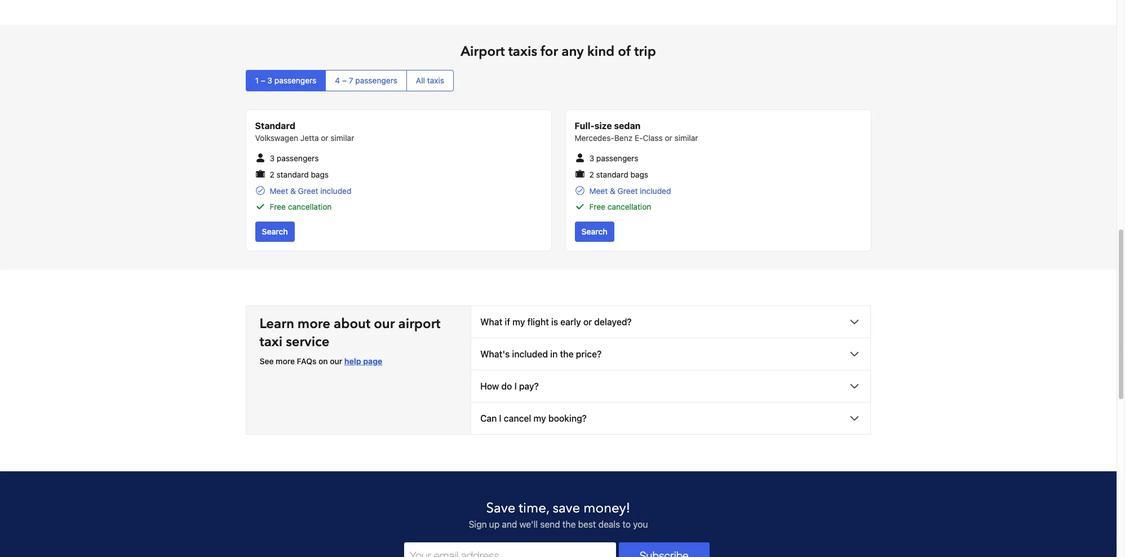 Task type: describe. For each thing, give the bounding box(es) containing it.
0 horizontal spatial more
[[276, 357, 295, 366]]

size
[[595, 121, 612, 131]]

in
[[551, 349, 558, 360]]

0 vertical spatial my
[[513, 317, 525, 327]]

we'll
[[520, 520, 538, 530]]

1 horizontal spatial more
[[298, 315, 331, 334]]

included for jetta
[[321, 186, 352, 196]]

taxis for airport
[[509, 42, 538, 61]]

what if my flight is early or delayed?
[[481, 317, 632, 327]]

jetta
[[301, 133, 319, 143]]

can
[[481, 414, 497, 424]]

1
[[255, 75, 259, 85]]

3 for standard
[[270, 153, 275, 163]]

about
[[334, 315, 371, 334]]

how do i pay? button
[[472, 371, 871, 402]]

Your email address email field
[[404, 543, 616, 557]]

2 standard bags for jetta
[[270, 170, 329, 179]]

sign
[[469, 520, 487, 530]]

3 for full-
[[590, 153, 595, 163]]

included inside dropdown button
[[512, 349, 548, 360]]

delayed?
[[595, 317, 632, 327]]

pay?
[[519, 382, 539, 392]]

airport
[[461, 42, 505, 61]]

sedan
[[615, 121, 641, 131]]

standard for volkswagen
[[277, 170, 309, 179]]

– for 3
[[261, 75, 266, 85]]

volkswagen
[[255, 133, 298, 143]]

kind
[[588, 42, 615, 61]]

4 – 7 passengers
[[335, 75, 398, 85]]

passengers right 7
[[356, 75, 398, 85]]

– for 7
[[342, 75, 347, 85]]

trip
[[635, 42, 657, 61]]

2 for size
[[590, 170, 594, 179]]

help page link
[[345, 357, 383, 366]]

1 – 3 passengers
[[255, 75, 317, 85]]

free cancellation for jetta
[[270, 202, 332, 212]]

learn
[[260, 315, 294, 334]]

3 passengers for volkswagen
[[270, 153, 319, 163]]

early
[[561, 317, 581, 327]]

& for volkswagen
[[291, 186, 296, 196]]

up
[[490, 520, 500, 530]]

see
[[260, 357, 274, 366]]

search for volkswagen
[[262, 227, 288, 237]]

price?
[[576, 349, 602, 360]]

airport
[[399, 315, 441, 334]]

2 for volkswagen
[[270, 170, 275, 179]]

how
[[481, 382, 499, 392]]

the inside save time, save money! sign up and we'll send the best deals to you
[[563, 520, 576, 530]]

7
[[349, 75, 353, 85]]

taxi
[[260, 333, 283, 352]]

& for size
[[610, 186, 616, 196]]

send
[[541, 520, 561, 530]]

is
[[552, 317, 559, 327]]

meet for size
[[590, 186, 608, 196]]

do
[[502, 382, 512, 392]]

4
[[335, 75, 340, 85]]

search button for volkswagen
[[255, 222, 295, 242]]

to
[[623, 520, 631, 530]]

passengers down jetta
[[277, 153, 319, 163]]

0 horizontal spatial i
[[499, 414, 502, 424]]

any
[[562, 42, 584, 61]]

page
[[363, 357, 383, 366]]

cancel
[[504, 414, 532, 424]]

free cancellation for sedan
[[590, 202, 652, 212]]

similar inside full-size sedan mercedes-benz e-class or similar
[[675, 133, 699, 143]]

similar inside "standard volkswagen jetta or similar"
[[331, 133, 354, 143]]

of
[[618, 42, 631, 61]]

benz
[[615, 133, 633, 143]]

service
[[286, 333, 330, 352]]

deals
[[599, 520, 621, 530]]

what
[[481, 317, 503, 327]]

the inside dropdown button
[[560, 349, 574, 360]]

3 inside sort results by "element"
[[268, 75, 273, 85]]



Task type: locate. For each thing, give the bounding box(es) containing it.
0 horizontal spatial free cancellation
[[270, 202, 332, 212]]

1 horizontal spatial &
[[610, 186, 616, 196]]

1 meet from the left
[[270, 186, 288, 196]]

meet & greet included for sedan
[[590, 186, 672, 196]]

1 2 standard bags from the left
[[270, 170, 329, 179]]

3 passengers for size
[[590, 153, 639, 163]]

what if my flight is early or delayed? button
[[472, 307, 871, 338]]

2 bags from the left
[[631, 170, 649, 179]]

0 horizontal spatial cancellation
[[288, 202, 332, 212]]

or right class
[[665, 133, 673, 143]]

my right if
[[513, 317, 525, 327]]

1 horizontal spatial –
[[342, 75, 347, 85]]

1 cancellation from the left
[[288, 202, 332, 212]]

more right the see
[[276, 357, 295, 366]]

e-
[[635, 133, 643, 143]]

1 horizontal spatial free cancellation
[[590, 202, 652, 212]]

bags down e-
[[631, 170, 649, 179]]

all
[[416, 75, 425, 85]]

2 down mercedes-
[[590, 170, 594, 179]]

1 horizontal spatial search
[[582, 227, 608, 237]]

1 meet & greet included from the left
[[270, 186, 352, 196]]

1 – from the left
[[261, 75, 266, 85]]

save time, save money! sign up and we'll send the best deals to you
[[469, 499, 648, 530]]

mercedes-
[[575, 133, 615, 143]]

&
[[291, 186, 296, 196], [610, 186, 616, 196]]

1 horizontal spatial our
[[374, 315, 395, 334]]

0 horizontal spatial bags
[[311, 170, 329, 179]]

2 – from the left
[[342, 75, 347, 85]]

flight
[[528, 317, 549, 327]]

if
[[505, 317, 511, 327]]

1 horizontal spatial meet & greet included
[[590, 186, 672, 196]]

0 horizontal spatial taxis
[[427, 75, 445, 85]]

bags down jetta
[[311, 170, 329, 179]]

taxis right all
[[427, 75, 445, 85]]

money!
[[584, 499, 631, 518]]

free
[[270, 202, 286, 212], [590, 202, 606, 212]]

1 horizontal spatial 2 standard bags
[[590, 170, 649, 179]]

included
[[321, 186, 352, 196], [640, 186, 672, 196], [512, 349, 548, 360]]

or
[[321, 133, 329, 143], [665, 133, 673, 143], [584, 317, 592, 327]]

taxis for all
[[427, 75, 445, 85]]

cancellation
[[288, 202, 332, 212], [608, 202, 652, 212]]

standard
[[277, 170, 309, 179], [597, 170, 629, 179]]

0 horizontal spatial similar
[[331, 133, 354, 143]]

1 search from the left
[[262, 227, 288, 237]]

1 standard from the left
[[277, 170, 309, 179]]

3 passengers
[[270, 153, 319, 163], [590, 153, 639, 163]]

1 horizontal spatial free
[[590, 202, 606, 212]]

bags for jetta
[[311, 170, 329, 179]]

2 2 standard bags from the left
[[590, 170, 649, 179]]

1 similar from the left
[[331, 133, 354, 143]]

0 vertical spatial i
[[515, 382, 517, 392]]

0 horizontal spatial included
[[321, 186, 352, 196]]

full-size sedan mercedes-benz e-class or similar
[[575, 121, 699, 143]]

or right the early
[[584, 317, 592, 327]]

1 horizontal spatial 2
[[590, 170, 594, 179]]

taxis
[[509, 42, 538, 61], [427, 75, 445, 85]]

my
[[513, 317, 525, 327], [534, 414, 547, 424]]

0 horizontal spatial search
[[262, 227, 288, 237]]

booking?
[[549, 414, 587, 424]]

0 horizontal spatial 2 standard bags
[[270, 170, 329, 179]]

3 passengers down jetta
[[270, 153, 319, 163]]

1 vertical spatial taxis
[[427, 75, 445, 85]]

what's included in the price? button
[[472, 339, 871, 370]]

passengers down benz
[[597, 153, 639, 163]]

or right jetta
[[321, 133, 329, 143]]

greet
[[298, 186, 318, 196], [618, 186, 638, 196]]

our right on
[[330, 357, 343, 366]]

or inside dropdown button
[[584, 317, 592, 327]]

1 vertical spatial the
[[563, 520, 576, 530]]

3
[[268, 75, 273, 85], [270, 153, 275, 163], [590, 153, 595, 163]]

meet & greet included
[[270, 186, 352, 196], [590, 186, 672, 196]]

free for volkswagen
[[270, 202, 286, 212]]

taxis inside sort results by "element"
[[427, 75, 445, 85]]

1 horizontal spatial i
[[515, 382, 517, 392]]

passengers
[[275, 75, 317, 85], [356, 75, 398, 85], [277, 153, 319, 163], [597, 153, 639, 163]]

greet down jetta
[[298, 186, 318, 196]]

2 meet & greet included from the left
[[590, 186, 672, 196]]

1 vertical spatial our
[[330, 357, 343, 366]]

0 vertical spatial taxis
[[509, 42, 538, 61]]

class
[[643, 133, 663, 143]]

similar right class
[[675, 133, 699, 143]]

the
[[560, 349, 574, 360], [563, 520, 576, 530]]

1 free cancellation from the left
[[270, 202, 332, 212]]

– right the 1
[[261, 75, 266, 85]]

0 vertical spatial our
[[374, 315, 395, 334]]

& down the volkswagen
[[291, 186, 296, 196]]

0 horizontal spatial &
[[291, 186, 296, 196]]

free for size
[[590, 202, 606, 212]]

0 horizontal spatial our
[[330, 357, 343, 366]]

3 right the 1
[[268, 75, 273, 85]]

2
[[270, 170, 275, 179], [590, 170, 594, 179]]

can i cancel my booking?
[[481, 414, 587, 424]]

1 vertical spatial my
[[534, 414, 547, 424]]

0 horizontal spatial my
[[513, 317, 525, 327]]

can i cancel my booking? button
[[472, 403, 871, 435]]

2 standard bags for sedan
[[590, 170, 649, 179]]

2 greet from the left
[[618, 186, 638, 196]]

help
[[345, 357, 361, 366]]

standard
[[255, 121, 296, 131]]

2 3 passengers from the left
[[590, 153, 639, 163]]

2 free from the left
[[590, 202, 606, 212]]

1 horizontal spatial my
[[534, 414, 547, 424]]

more right 'learn'
[[298, 315, 331, 334]]

meet & greet included down benz
[[590, 186, 672, 196]]

3 passengers down benz
[[590, 153, 639, 163]]

more
[[298, 315, 331, 334], [276, 357, 295, 366]]

0 horizontal spatial or
[[321, 133, 329, 143]]

0 horizontal spatial free
[[270, 202, 286, 212]]

0 vertical spatial more
[[298, 315, 331, 334]]

greet for sedan
[[618, 186, 638, 196]]

bags
[[311, 170, 329, 179], [631, 170, 649, 179]]

2 2 from the left
[[590, 170, 594, 179]]

0 horizontal spatial search button
[[255, 222, 295, 242]]

1 horizontal spatial greet
[[618, 186, 638, 196]]

full-
[[575, 121, 595, 131]]

my right 'cancel'
[[534, 414, 547, 424]]

you
[[634, 520, 648, 530]]

cancellation for jetta
[[288, 202, 332, 212]]

airport taxis for any kind of trip
[[461, 42, 657, 61]]

on
[[319, 357, 328, 366]]

1 horizontal spatial 3 passengers
[[590, 153, 639, 163]]

1 horizontal spatial included
[[512, 349, 548, 360]]

i right "can"
[[499, 414, 502, 424]]

taxis left for
[[509, 42, 538, 61]]

2 down the volkswagen
[[270, 170, 275, 179]]

best
[[579, 520, 597, 530]]

faqs
[[297, 357, 317, 366]]

bags for sedan
[[631, 170, 649, 179]]

1 2 from the left
[[270, 170, 275, 179]]

0 horizontal spatial meet & greet included
[[270, 186, 352, 196]]

2 meet from the left
[[590, 186, 608, 196]]

2 search button from the left
[[575, 222, 615, 242]]

similar
[[331, 133, 354, 143], [675, 133, 699, 143]]

1 3 passengers from the left
[[270, 153, 319, 163]]

2 similar from the left
[[675, 133, 699, 143]]

cancellation for sedan
[[608, 202, 652, 212]]

1 horizontal spatial similar
[[675, 133, 699, 143]]

greet for jetta
[[298, 186, 318, 196]]

1 horizontal spatial standard
[[597, 170, 629, 179]]

passengers right the 1
[[275, 75, 317, 85]]

0 horizontal spatial 3 passengers
[[270, 153, 319, 163]]

our
[[374, 315, 395, 334], [330, 357, 343, 366]]

0 vertical spatial the
[[560, 349, 574, 360]]

meet down mercedes-
[[590, 186, 608, 196]]

greet down benz
[[618, 186, 638, 196]]

meet
[[270, 186, 288, 196], [590, 186, 608, 196]]

search button for size
[[575, 222, 615, 242]]

1 horizontal spatial meet
[[590, 186, 608, 196]]

0 horizontal spatial standard
[[277, 170, 309, 179]]

1 horizontal spatial cancellation
[[608, 202, 652, 212]]

similar right jetta
[[331, 133, 354, 143]]

for
[[541, 42, 559, 61]]

2 standard bags down jetta
[[270, 170, 329, 179]]

search for size
[[582, 227, 608, 237]]

search button
[[255, 222, 295, 242], [575, 222, 615, 242]]

or inside "standard volkswagen jetta or similar"
[[321, 133, 329, 143]]

1 horizontal spatial search button
[[575, 222, 615, 242]]

the right in
[[560, 349, 574, 360]]

1 bags from the left
[[311, 170, 329, 179]]

save
[[487, 499, 516, 518]]

1 vertical spatial more
[[276, 357, 295, 366]]

– left 7
[[342, 75, 347, 85]]

0 horizontal spatial meet
[[270, 186, 288, 196]]

standard down the volkswagen
[[277, 170, 309, 179]]

1 & from the left
[[291, 186, 296, 196]]

i right do at the left of page
[[515, 382, 517, 392]]

the down save
[[563, 520, 576, 530]]

how do i pay?
[[481, 382, 539, 392]]

3 down mercedes-
[[590, 153, 595, 163]]

all taxis
[[416, 75, 445, 85]]

sort results by element
[[246, 70, 872, 91]]

0 horizontal spatial –
[[261, 75, 266, 85]]

meet & greet included down jetta
[[270, 186, 352, 196]]

1 horizontal spatial or
[[584, 317, 592, 327]]

standard down benz
[[597, 170, 629, 179]]

2 free cancellation from the left
[[590, 202, 652, 212]]

meet & greet included for jetta
[[270, 186, 352, 196]]

0 horizontal spatial greet
[[298, 186, 318, 196]]

3 down the volkswagen
[[270, 153, 275, 163]]

–
[[261, 75, 266, 85], [342, 75, 347, 85]]

what's
[[481, 349, 510, 360]]

1 search button from the left
[[255, 222, 295, 242]]

meet for volkswagen
[[270, 186, 288, 196]]

2 & from the left
[[610, 186, 616, 196]]

time,
[[519, 499, 550, 518]]

included for sedan
[[640, 186, 672, 196]]

& down benz
[[610, 186, 616, 196]]

what's included in the price?
[[481, 349, 602, 360]]

search
[[262, 227, 288, 237], [582, 227, 608, 237]]

i
[[515, 382, 517, 392], [499, 414, 502, 424]]

standard for size
[[597, 170, 629, 179]]

2 standard from the left
[[597, 170, 629, 179]]

2 horizontal spatial included
[[640, 186, 672, 196]]

our right about
[[374, 315, 395, 334]]

1 free from the left
[[270, 202, 286, 212]]

2 search from the left
[[582, 227, 608, 237]]

1 horizontal spatial bags
[[631, 170, 649, 179]]

learn more about our airport taxi service see more faqs on our help page
[[260, 315, 441, 366]]

1 vertical spatial i
[[499, 414, 502, 424]]

2 standard bags down benz
[[590, 170, 649, 179]]

free cancellation
[[270, 202, 332, 212], [590, 202, 652, 212]]

2 horizontal spatial or
[[665, 133, 673, 143]]

0 horizontal spatial 2
[[270, 170, 275, 179]]

or inside full-size sedan mercedes-benz e-class or similar
[[665, 133, 673, 143]]

1 greet from the left
[[298, 186, 318, 196]]

standard volkswagen jetta or similar
[[255, 121, 354, 143]]

meet down the volkswagen
[[270, 186, 288, 196]]

2 cancellation from the left
[[608, 202, 652, 212]]

1 horizontal spatial taxis
[[509, 42, 538, 61]]

save
[[553, 499, 581, 518]]

and
[[502, 520, 518, 530]]



Task type: vqa. For each thing, say whether or not it's contained in the screenshot.
Tracking
no



